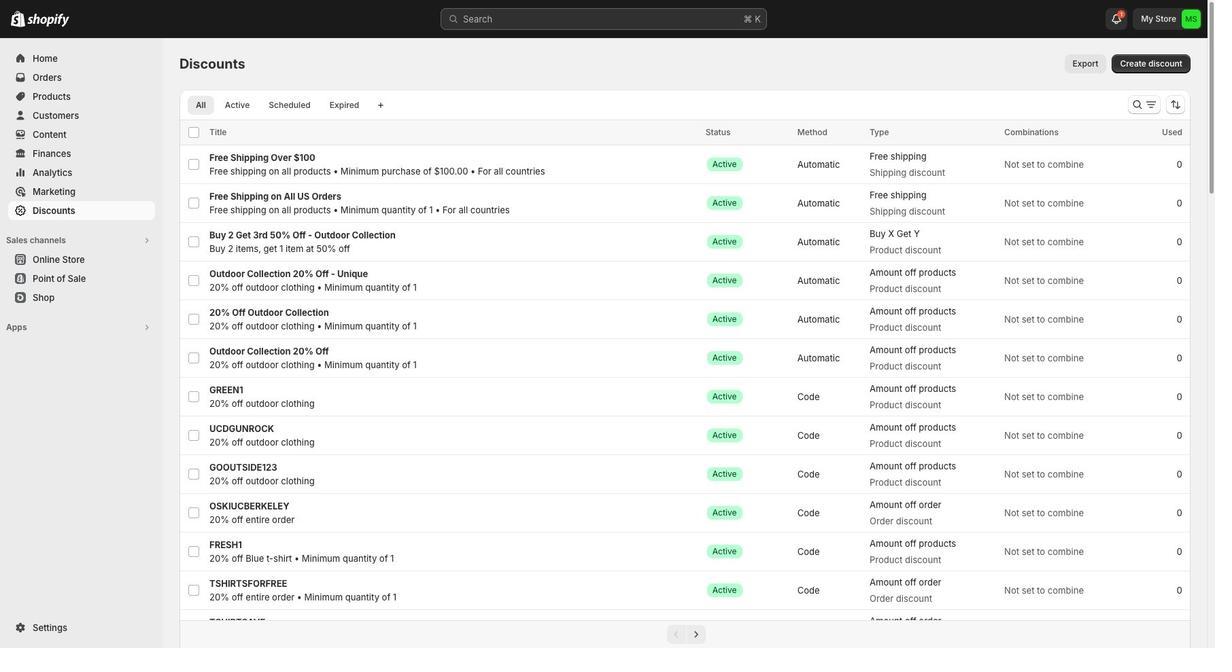 Task type: locate. For each thing, give the bounding box(es) containing it.
tab list
[[185, 95, 370, 115]]

shopify image
[[11, 11, 25, 27], [27, 14, 69, 27]]

pagination element
[[180, 621, 1191, 649]]

my store image
[[1182, 10, 1201, 29]]



Task type: vqa. For each thing, say whether or not it's contained in the screenshot.
TAB LIST
yes



Task type: describe. For each thing, give the bounding box(es) containing it.
1 horizontal spatial shopify image
[[27, 14, 69, 27]]

0 horizontal spatial shopify image
[[11, 11, 25, 27]]



